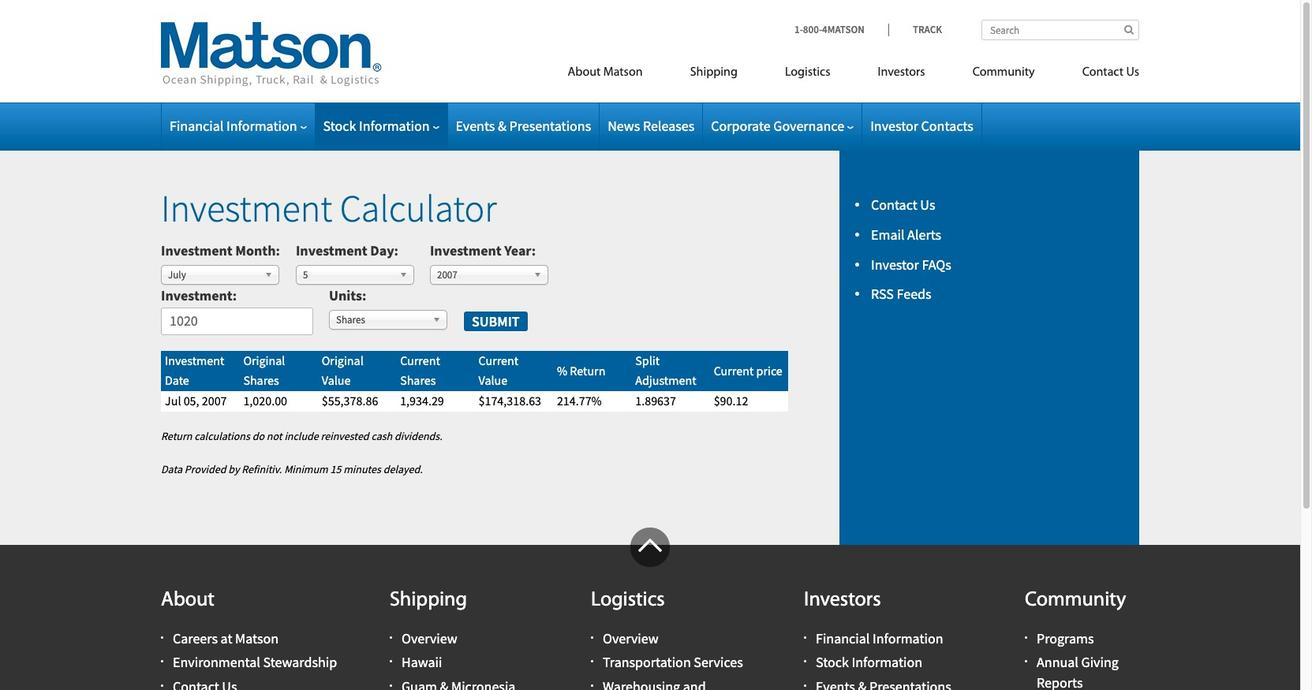 Task type: describe. For each thing, give the bounding box(es) containing it.
information for financial information
[[227, 117, 297, 135]]

year
[[505, 241, 532, 259]]

governance
[[774, 117, 845, 135]]

contacts
[[922, 117, 974, 135]]

rss feeds
[[872, 285, 932, 303]]

date
[[165, 373, 189, 389]]

delayed.
[[383, 463, 423, 477]]

investment year
[[430, 241, 532, 259]]

split
[[636, 353, 660, 369]]

financial for financial information
[[170, 117, 224, 135]]

stewardship
[[263, 654, 337, 672]]

at
[[221, 630, 233, 648]]

overview transportation services
[[603, 630, 743, 672]]

feeds
[[897, 285, 932, 303]]

reports
[[1037, 674, 1084, 691]]

investor for investor contacts
[[871, 117, 919, 135]]

financial for financial information stock information
[[816, 630, 870, 648]]

&
[[498, 117, 507, 135]]

investment for investment month
[[161, 241, 233, 259]]

about for about
[[161, 591, 215, 612]]

investment calculator
[[161, 185, 497, 232]]

refinitiv.
[[242, 463, 282, 477]]

0 horizontal spatial stock
[[323, 117, 356, 135]]

transportation services link
[[603, 654, 743, 672]]

corporate governance
[[712, 117, 845, 135]]

news releases link
[[608, 117, 695, 135]]

events
[[456, 117, 495, 135]]

cash
[[371, 429, 393, 443]]

$174,318.63
[[479, 393, 542, 409]]

july
[[168, 268, 186, 281]]

Search search field
[[982, 20, 1140, 40]]

news releases
[[608, 117, 695, 135]]

return calculations do not include reinvested cash dividends.
[[161, 429, 443, 443]]

1 vertical spatial community
[[1026, 591, 1127, 612]]

presentations
[[510, 117, 592, 135]]

0 vertical spatial return
[[570, 363, 606, 379]]

% return
[[557, 363, 606, 379]]

investment day
[[296, 241, 394, 259]]

1 vertical spatial logistics
[[591, 591, 665, 612]]

5 link
[[296, 265, 414, 285]]

transportation
[[603, 654, 691, 672]]

programs annual giving reports
[[1037, 630, 1119, 691]]

dividends.
[[395, 429, 443, 443]]

Investment number field
[[161, 308, 313, 335]]

calculator
[[340, 185, 497, 232]]

month
[[236, 241, 276, 259]]

shares for original shares
[[243, 373, 279, 389]]

investment for investment
[[161, 287, 233, 305]]

investor faqs link
[[872, 255, 952, 274]]

214.77%
[[557, 393, 602, 409]]

4matson
[[823, 23, 865, 36]]

alerts
[[908, 226, 942, 244]]

faqs
[[923, 255, 952, 274]]

investment for investment day
[[296, 241, 368, 259]]

july link
[[161, 265, 279, 285]]

not
[[267, 429, 282, 443]]

logistics inside logistics link
[[785, 66, 831, 79]]

information for stock information
[[359, 117, 430, 135]]

value for original value
[[322, 373, 351, 389]]

careers at matson link
[[173, 630, 279, 648]]

current shares
[[400, 353, 440, 389]]

investment date
[[165, 353, 225, 389]]

hawaii link
[[402, 654, 443, 672]]

financial information
[[170, 117, 297, 135]]

include
[[285, 429, 319, 443]]

shipping inside footer
[[390, 591, 467, 612]]

split adjustment
[[636, 353, 697, 389]]

1,020.00
[[243, 393, 287, 409]]

1 vertical spatial contact
[[872, 196, 918, 214]]

1 vertical spatial stock information link
[[816, 654, 923, 672]]

overview link for logistics
[[603, 630, 659, 648]]

0 horizontal spatial 2007
[[202, 393, 227, 409]]

investor faqs
[[872, 255, 952, 274]]

jul
[[165, 393, 181, 409]]

community link
[[949, 58, 1059, 91]]

data
[[161, 463, 182, 477]]

calculations
[[194, 429, 250, 443]]

giving
[[1082, 654, 1119, 672]]

environmental
[[173, 654, 260, 672]]

contact inside top menu navigation
[[1083, 66, 1124, 79]]

data provided by refinitiv. minimum 15 minutes delayed.
[[161, 463, 423, 477]]

events & presentations link
[[456, 117, 592, 135]]

financial information stock information
[[816, 630, 944, 672]]

events & presentations
[[456, 117, 592, 135]]

minimum
[[284, 463, 328, 477]]

investor contacts link
[[871, 117, 974, 135]]

1 vertical spatial us
[[921, 196, 936, 214]]

shares link
[[329, 310, 448, 330]]

provided
[[185, 463, 226, 477]]

investment for investment year
[[430, 241, 502, 259]]

email alerts link
[[872, 226, 942, 244]]

services
[[694, 654, 743, 672]]

1,934.29
[[400, 393, 444, 409]]

overview for shipping
[[402, 630, 458, 648]]

original for value
[[322, 353, 364, 369]]

1 vertical spatial investors
[[805, 591, 882, 612]]

5
[[303, 268, 308, 281]]

investor contacts
[[871, 117, 974, 135]]



Task type: vqa. For each thing, say whether or not it's contained in the screenshot.
Stock Information
yes



Task type: locate. For each thing, give the bounding box(es) containing it.
shipping inside shipping link
[[691, 66, 738, 79]]

$90.12
[[714, 393, 749, 409]]

2007 inside 2007 link
[[437, 268, 458, 281]]

0 horizontal spatial contact us
[[872, 196, 936, 214]]

investor
[[871, 117, 919, 135], [872, 255, 920, 274]]

0 horizontal spatial value
[[322, 373, 351, 389]]

minutes
[[344, 463, 381, 477]]

financial inside financial information stock information
[[816, 630, 870, 648]]

0 horizontal spatial stock information link
[[323, 117, 439, 135]]

1-800-4matson
[[795, 23, 865, 36]]

information
[[227, 117, 297, 135], [359, 117, 430, 135], [873, 630, 944, 648], [852, 654, 923, 672]]

investment up 2007 link
[[430, 241, 502, 259]]

stock information link
[[323, 117, 439, 135], [816, 654, 923, 672]]

1 vertical spatial investor
[[872, 255, 920, 274]]

shares down units
[[336, 314, 365, 327]]

1 horizontal spatial return
[[570, 363, 606, 379]]

annual
[[1037, 654, 1079, 672]]

contact down search search box at the top of the page
[[1083, 66, 1124, 79]]

overview link
[[402, 630, 458, 648], [603, 630, 659, 648]]

1 horizontal spatial us
[[1127, 66, 1140, 79]]

information for financial information stock information
[[873, 630, 944, 648]]

0 vertical spatial us
[[1127, 66, 1140, 79]]

matson image
[[161, 22, 382, 87]]

community up programs link
[[1026, 591, 1127, 612]]

0 vertical spatial contact
[[1083, 66, 1124, 79]]

contact us link
[[1059, 58, 1140, 91], [872, 196, 936, 214]]

0 vertical spatial about
[[568, 66, 601, 79]]

about matson link
[[544, 58, 667, 91]]

environmental stewardship link
[[173, 654, 337, 672]]

1 vertical spatial stock
[[816, 654, 849, 672]]

1 horizontal spatial shipping
[[691, 66, 738, 79]]

investment month
[[161, 241, 276, 259]]

value inside current value
[[479, 373, 508, 389]]

financial information link inside footer
[[816, 630, 944, 648]]

0 vertical spatial contact us link
[[1059, 58, 1140, 91]]

about inside top menu navigation
[[568, 66, 601, 79]]

1 original from the left
[[243, 353, 285, 369]]

%
[[557, 363, 568, 379]]

about up presentations
[[568, 66, 601, 79]]

original for shares
[[243, 353, 285, 369]]

1 value from the left
[[322, 373, 351, 389]]

0 horizontal spatial current
[[400, 353, 440, 369]]

stock information
[[323, 117, 430, 135]]

matson up news
[[604, 66, 643, 79]]

corporate governance link
[[712, 117, 854, 135]]

current price
[[714, 363, 783, 379]]

0 horizontal spatial return
[[161, 429, 192, 443]]

1 horizontal spatial contact
[[1083, 66, 1124, 79]]

investors down track link
[[878, 66, 926, 79]]

current up 1,934.29
[[400, 353, 440, 369]]

rss feeds link
[[872, 285, 932, 303]]

0 horizontal spatial about
[[161, 591, 215, 612]]

1 overview from the left
[[402, 630, 458, 648]]

None search field
[[982, 20, 1140, 40]]

original up 1,020.00
[[243, 353, 285, 369]]

0 horizontal spatial original
[[243, 353, 285, 369]]

0 vertical spatial stock information link
[[323, 117, 439, 135]]

matson up environmental stewardship link
[[235, 630, 279, 648]]

2 overview from the left
[[603, 630, 659, 648]]

1 overview link from the left
[[402, 630, 458, 648]]

value for current value
[[479, 373, 508, 389]]

investment for investment calculator
[[161, 185, 333, 232]]

shares inside original shares
[[243, 373, 279, 389]]

0 vertical spatial logistics
[[785, 66, 831, 79]]

1 horizontal spatial stock information link
[[816, 654, 923, 672]]

return up data
[[161, 429, 192, 443]]

2 overview link from the left
[[603, 630, 659, 648]]

1 vertical spatial contact us link
[[872, 196, 936, 214]]

matson inside careers at matson environmental stewardship
[[235, 630, 279, 648]]

1 horizontal spatial contact us
[[1083, 66, 1140, 79]]

us up 'alerts'
[[921, 196, 936, 214]]

0 horizontal spatial overview link
[[402, 630, 458, 648]]

shares inside current shares
[[400, 373, 436, 389]]

0 horizontal spatial contact us link
[[872, 196, 936, 214]]

contact us down search image
[[1083, 66, 1140, 79]]

0 vertical spatial investors
[[878, 66, 926, 79]]

community down search search box at the top of the page
[[973, 66, 1036, 79]]

search image
[[1125, 24, 1135, 35]]

current value
[[479, 353, 519, 389]]

overview hawaii
[[402, 630, 458, 672]]

investor up rss feeds link
[[872, 255, 920, 274]]

about up careers
[[161, 591, 215, 612]]

1 vertical spatial 2007
[[202, 393, 227, 409]]

overview inside overview transportation services
[[603, 630, 659, 648]]

0 vertical spatial investor
[[871, 117, 919, 135]]

return
[[570, 363, 606, 379], [161, 429, 192, 443]]

0 horizontal spatial contact
[[872, 196, 918, 214]]

investment up "july"
[[161, 241, 233, 259]]

current for price
[[714, 363, 754, 379]]

800-
[[804, 23, 823, 36]]

logistics down back to top image
[[591, 591, 665, 612]]

1 horizontal spatial about
[[568, 66, 601, 79]]

0 vertical spatial shipping
[[691, 66, 738, 79]]

2 original from the left
[[322, 353, 364, 369]]

1 horizontal spatial overview link
[[603, 630, 659, 648]]

1 horizontal spatial 2007
[[437, 268, 458, 281]]

hawaii
[[402, 654, 443, 672]]

1 horizontal spatial overview
[[603, 630, 659, 648]]

0 vertical spatial stock
[[323, 117, 356, 135]]

current up $90.12
[[714, 363, 754, 379]]

0 horizontal spatial financial
[[170, 117, 224, 135]]

about for about matson
[[568, 66, 601, 79]]

1 horizontal spatial original
[[322, 353, 364, 369]]

stock inside financial information stock information
[[816, 654, 849, 672]]

None submit
[[463, 311, 529, 332]]

price
[[757, 363, 783, 379]]

$55,378.86
[[322, 393, 378, 409]]

investment for investment date
[[165, 353, 225, 369]]

0 horizontal spatial shipping
[[390, 591, 467, 612]]

overview for logistics
[[603, 630, 659, 648]]

1 vertical spatial financial information link
[[816, 630, 944, 648]]

do
[[252, 429, 265, 443]]

overview link up hawaii
[[402, 630, 458, 648]]

contact us link down search image
[[1059, 58, 1140, 91]]

financial information link
[[170, 117, 307, 135], [816, 630, 944, 648]]

value inside original value
[[322, 373, 351, 389]]

2007 link
[[430, 265, 549, 285]]

investors up financial information stock information
[[805, 591, 882, 612]]

investment up date
[[165, 353, 225, 369]]

1 vertical spatial return
[[161, 429, 192, 443]]

0 vertical spatial matson
[[604, 66, 643, 79]]

shares
[[336, 314, 365, 327], [243, 373, 279, 389], [400, 373, 436, 389]]

original shares
[[243, 353, 285, 389]]

1 horizontal spatial matson
[[604, 66, 643, 79]]

value up $55,378.86
[[322, 373, 351, 389]]

units
[[329, 287, 362, 305]]

investor down investors link
[[871, 117, 919, 135]]

1 horizontal spatial value
[[479, 373, 508, 389]]

1 vertical spatial matson
[[235, 630, 279, 648]]

1 vertical spatial shipping
[[390, 591, 467, 612]]

careers at matson environmental stewardship
[[173, 630, 337, 672]]

footer containing about
[[0, 528, 1301, 691]]

1 horizontal spatial contact us link
[[1059, 58, 1140, 91]]

contact us
[[1083, 66, 1140, 79], [872, 196, 936, 214]]

contact us link up email alerts
[[872, 196, 936, 214]]

financial information link for stock information link to the bottom
[[816, 630, 944, 648]]

annual giving reports link
[[1037, 654, 1119, 691]]

1 horizontal spatial shares
[[336, 314, 365, 327]]

contact us up email alerts
[[872, 196, 936, 214]]

shares up 1,020.00
[[243, 373, 279, 389]]

email alerts
[[872, 226, 942, 244]]

0 horizontal spatial us
[[921, 196, 936, 214]]

0 vertical spatial financial information link
[[170, 117, 307, 135]]

current
[[400, 353, 440, 369], [479, 353, 519, 369], [714, 363, 754, 379]]

0 vertical spatial community
[[973, 66, 1036, 79]]

investment
[[161, 185, 333, 232], [161, 241, 233, 259], [296, 241, 368, 259], [430, 241, 502, 259], [161, 287, 233, 305], [165, 353, 225, 369]]

0 horizontal spatial shares
[[243, 373, 279, 389]]

15
[[330, 463, 341, 477]]

overview up transportation
[[603, 630, 659, 648]]

us inside contact us 'link'
[[1127, 66, 1140, 79]]

2 horizontal spatial shares
[[400, 373, 436, 389]]

value
[[322, 373, 351, 389], [479, 373, 508, 389]]

1 vertical spatial financial
[[816, 630, 870, 648]]

logistics link
[[762, 58, 855, 91]]

programs
[[1037, 630, 1095, 648]]

value up $174,318.63
[[479, 373, 508, 389]]

back to top image
[[631, 528, 670, 568]]

current for shares
[[400, 353, 440, 369]]

0 vertical spatial contact us
[[1083, 66, 1140, 79]]

us down search image
[[1127, 66, 1140, 79]]

contact
[[1083, 66, 1124, 79], [872, 196, 918, 214]]

programs link
[[1037, 630, 1095, 648]]

shipping up overview hawaii
[[390, 591, 467, 612]]

releases
[[643, 117, 695, 135]]

investment up 5 link
[[296, 241, 368, 259]]

overview link for shipping
[[402, 630, 458, 648]]

day
[[371, 241, 394, 259]]

1-
[[795, 23, 804, 36]]

shares for current shares
[[400, 373, 436, 389]]

overview link up transportation
[[603, 630, 659, 648]]

investors inside investors link
[[878, 66, 926, 79]]

1 horizontal spatial stock
[[816, 654, 849, 672]]

jul 05, 2007
[[165, 393, 227, 409]]

0 horizontal spatial logistics
[[591, 591, 665, 612]]

top menu navigation
[[497, 58, 1140, 91]]

investors link
[[855, 58, 949, 91]]

matson
[[604, 66, 643, 79], [235, 630, 279, 648]]

shipping
[[691, 66, 738, 79], [390, 591, 467, 612]]

0 horizontal spatial financial information link
[[170, 117, 307, 135]]

2 value from the left
[[479, 373, 508, 389]]

2007 right 05,
[[202, 393, 227, 409]]

us
[[1127, 66, 1140, 79], [921, 196, 936, 214]]

current up $174,318.63
[[479, 353, 519, 369]]

corporate
[[712, 117, 771, 135]]

original
[[243, 353, 285, 369], [322, 353, 364, 369]]

logistics
[[785, 66, 831, 79], [591, 591, 665, 612]]

0 horizontal spatial overview
[[402, 630, 458, 648]]

financial
[[170, 117, 224, 135], [816, 630, 870, 648]]

1 horizontal spatial logistics
[[785, 66, 831, 79]]

investors
[[878, 66, 926, 79], [805, 591, 882, 612]]

return right %
[[570, 363, 606, 379]]

matson inside top menu navigation
[[604, 66, 643, 79]]

05,
[[184, 393, 199, 409]]

about matson
[[568, 66, 643, 79]]

original up $55,378.86
[[322, 353, 364, 369]]

contact up email
[[872, 196, 918, 214]]

investment down "july"
[[161, 287, 233, 305]]

shipping up corporate
[[691, 66, 738, 79]]

contact us inside top menu navigation
[[1083, 66, 1140, 79]]

0 horizontal spatial matson
[[235, 630, 279, 648]]

1 horizontal spatial current
[[479, 353, 519, 369]]

news
[[608, 117, 641, 135]]

0 vertical spatial 2007
[[437, 268, 458, 281]]

logistics down 800-
[[785, 66, 831, 79]]

investor for investor faqs
[[872, 255, 920, 274]]

current for value
[[479, 353, 519, 369]]

original value
[[322, 353, 364, 389]]

community inside top menu navigation
[[973, 66, 1036, 79]]

financial information link for stock information link to the left
[[170, 117, 307, 135]]

adjustment
[[636, 373, 697, 389]]

reinvested
[[321, 429, 369, 443]]

shipping link
[[667, 58, 762, 91]]

footer
[[0, 528, 1301, 691]]

shares up 1,934.29
[[400, 373, 436, 389]]

2007 down investment year
[[437, 268, 458, 281]]

1 horizontal spatial financial
[[816, 630, 870, 648]]

overview up hawaii
[[402, 630, 458, 648]]

1 horizontal spatial financial information link
[[816, 630, 944, 648]]

2 horizontal spatial current
[[714, 363, 754, 379]]

rss
[[872, 285, 894, 303]]

careers
[[173, 630, 218, 648]]

1 vertical spatial contact us
[[872, 196, 936, 214]]

investment up month
[[161, 185, 333, 232]]

0 vertical spatial financial
[[170, 117, 224, 135]]

1 vertical spatial about
[[161, 591, 215, 612]]

about
[[568, 66, 601, 79], [161, 591, 215, 612]]



